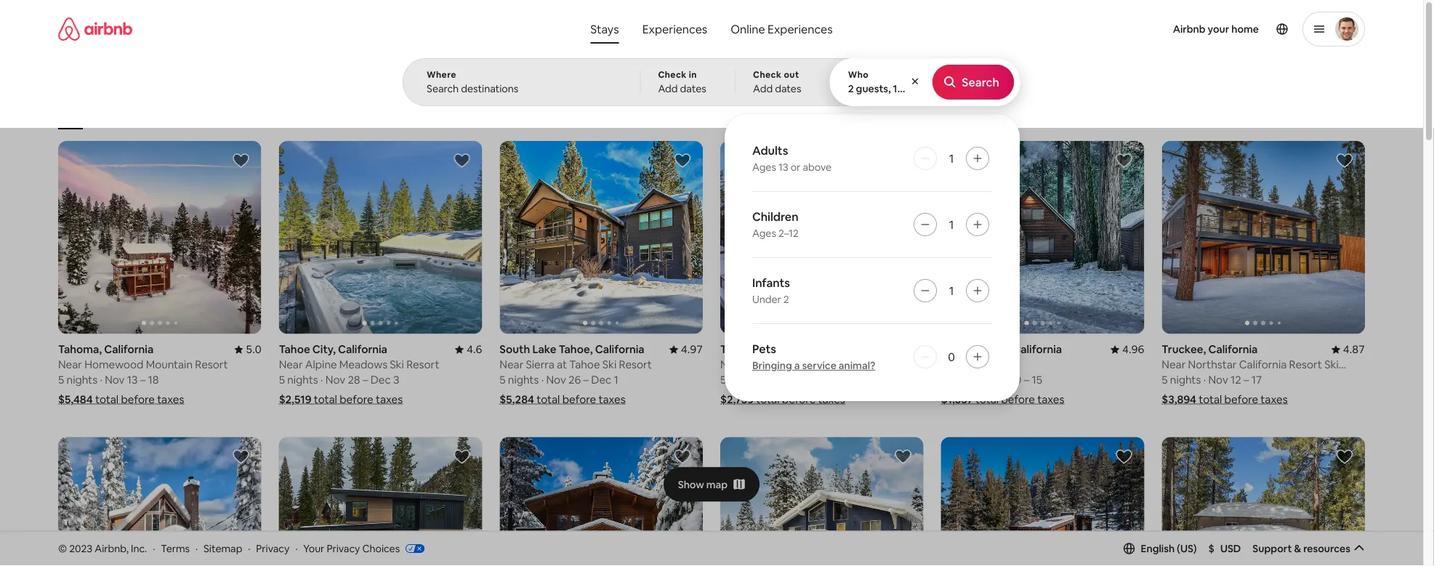 Task type: describe. For each thing, give the bounding box(es) containing it.
truckee, california near northstar california resort ski resort
[[1162, 343, 1339, 386]]

add for check in add dates
[[658, 82, 678, 95]]

home
[[1232, 23, 1259, 36]]

$2,739
[[720, 393, 754, 407]]

amazing pools
[[733, 108, 793, 119]]

1 inside who 2 guests, 1 infant
[[893, 82, 898, 95]]

resort inside tahoe city, california near alpine meadows ski resort 5 nights · nov 28 – dec 3 $2,519 total before taxes
[[406, 358, 439, 372]]

tiny homes
[[945, 108, 991, 119]]

before inside 'south lake tahoe, california near sierra at tahoe ski resort 5 nights · nov 26 – dec 1 $5,284 total before taxes'
[[562, 393, 596, 407]]

5 nights · nov 12 – 17 $3,894 total before taxes
[[1162, 373, 1288, 407]]

airbnb your home
[[1173, 23, 1259, 36]]

tahoe city, california near alpine meadows ski resort 5 nights · nov 28 – dec 3 $2,519 total before taxes
[[279, 343, 439, 407]]

adults
[[752, 143, 788, 158]]

homewood for nov
[[84, 358, 144, 372]]

tahoma, california near homewood mountain resort 5 nights · nov 13 – 18 $5,484 total before taxes
[[58, 343, 228, 407]]

near inside tahoe city, california near alpine meadows ski resort 5 nights · nov 28 – dec 3 $2,519 total before taxes
[[279, 358, 303, 372]]

2 inside who 2 guests, 1 infant
[[848, 82, 854, 95]]

northstar
[[1188, 358, 1237, 372]]

· left your
[[295, 542, 298, 555]]

ages for children
[[752, 227, 776, 240]]

california inside tahoma, california near homewood mountain resort 5 nights $2,739 total before taxes
[[766, 343, 816, 357]]

terms link
[[161, 542, 190, 555]]

california inside 'south lake tahoe, california near sierra at tahoe ski resort 5 nights · nov 26 – dec 1 $5,284 total before taxes'
[[595, 343, 645, 357]]

california inside tahoe city, california near alpine meadows ski resort 5 nights · nov 28 – dec 3 $2,519 total before taxes
[[338, 343, 387, 357]]

terms
[[161, 542, 190, 555]]

dec inside 'south lake tahoe, california near sierra at tahoe ski resort 5 nights · nov 26 – dec 1 $5,284 total before taxes'
[[591, 373, 612, 387]]

california up northstar
[[1208, 343, 1258, 357]]

resort inside tahoma, california near homewood mountain resort 5 nights · nov 13 – 18 $5,484 total before taxes
[[195, 358, 228, 372]]

camping
[[1016, 108, 1054, 119]]

away
[[989, 358, 1015, 372]]

guests,
[[856, 82, 891, 95]]

show map button
[[664, 467, 760, 502]]

12
[[1231, 373, 1241, 387]]

1 for infants
[[949, 283, 954, 298]]

english (us) button
[[1124, 542, 1197, 555]]

tahoma, for tahoma, california near homewood mountain resort 5 nights · nov 13 – 18 $5,484 total before taxes
[[58, 343, 102, 357]]

taxes inside 'south lake tahoe, california near sierra at tahoe ski resort 5 nights · nov 26 – dec 1 $5,284 total before taxes'
[[599, 393, 626, 407]]

total inside tahoe city, california near alpine meadows ski resort 5 nights · nov 28 – dec 3 $2,519 total before taxes
[[314, 393, 337, 407]]

– inside 5 nights · nov 12 – 17 $3,894 total before taxes
[[1244, 373, 1249, 387]]

show map
[[678, 478, 728, 491]]

city,
[[312, 343, 336, 357]]

infant
[[900, 82, 928, 95]]

sitemap
[[204, 542, 242, 555]]

ski for near
[[1325, 358, 1339, 372]]

dec inside pollock pines, california 126 miles away dec 10 – 15 $1,557 total before taxes
[[988, 373, 1008, 387]]

support
[[1253, 542, 1292, 555]]

truckee,
[[1162, 343, 1206, 357]]

bringing
[[752, 359, 792, 372]]

3
[[393, 373, 399, 387]]

display total before taxes switch
[[1327, 92, 1353, 110]]

$1,557
[[941, 393, 973, 407]]

infants under 2
[[752, 275, 790, 306]]

· right terms at left
[[196, 542, 198, 555]]

tiny
[[945, 108, 962, 119]]

check in add dates
[[658, 69, 706, 95]]

nights inside tahoma, california near homewood mountain resort 5 nights · nov 13 – 18 $5,484 total before taxes
[[67, 373, 97, 387]]

adults ages 13 or above
[[752, 143, 832, 174]]

$5,284
[[500, 393, 534, 407]]

tahoma, california near homewood mountain resort 5 nights $2,739 total before taxes
[[720, 343, 890, 407]]

bringing a service animal? button
[[752, 359, 875, 372]]

domes
[[886, 108, 916, 119]]

© 2023 airbnb, inc. ·
[[58, 542, 155, 555]]

before inside tahoma, california near homewood mountain resort 5 nights $2,739 total before taxes
[[782, 393, 816, 407]]

sierra
[[526, 358, 555, 372]]

miles
[[961, 358, 986, 372]]

taxes inside tahoe city, california near alpine meadows ski resort 5 nights · nov 28 – dec 3 $2,519 total before taxes
[[376, 393, 403, 407]]

· inside 5 nights · nov 12 – 17 $3,894 total before taxes
[[1204, 373, 1206, 387]]

(us)
[[1177, 542, 1197, 555]]

terms · sitemap · privacy ·
[[161, 542, 298, 555]]

4.87 out of 5 average rating image
[[1332, 343, 1365, 357]]

4.6
[[467, 343, 482, 357]]

$3,894
[[1162, 393, 1197, 407]]

add for check out add dates
[[753, 82, 773, 95]]

homes
[[963, 108, 991, 119]]

2 privacy from the left
[[327, 542, 360, 555]]

experiences button
[[631, 15, 719, 44]]

english
[[1141, 542, 1175, 555]]

add to wishlist: pollock pines, california image
[[1115, 152, 1133, 169]]

5.0
[[246, 343, 261, 357]]

1 inside 'south lake tahoe, california near sierra at tahoe ski resort 5 nights · nov 26 – dec 1 $5,284 total before taxes'
[[614, 373, 618, 387]]

15
[[1032, 373, 1042, 387]]

· inside tahoe city, california near alpine meadows ski resort 5 nights · nov 28 – dec 3 $2,519 total before taxes
[[321, 373, 323, 387]]

who
[[848, 69, 869, 80]]

near inside 'south lake tahoe, california near sierra at tahoe ski resort 5 nights · nov 26 – dec 1 $5,284 total before taxes'
[[500, 358, 524, 372]]

1 for adults
[[949, 151, 954, 166]]

mansions
[[384, 108, 422, 119]]

resort inside tahoma, california near homewood mountain resort 5 nights $2,739 total before taxes
[[857, 358, 890, 372]]

your privacy choices
[[303, 542, 400, 555]]

check for check in add dates
[[658, 69, 687, 80]]

profile element
[[857, 0, 1365, 58]]

total inside tahoma, california near homewood mountain resort 5 nights · nov 13 – 18 $5,484 total before taxes
[[95, 393, 119, 407]]

26
[[569, 373, 581, 387]]

pets
[[752, 341, 776, 356]]

none search field containing stays
[[403, 0, 1021, 401]]

pollock pines, california 126 miles away dec 10 – 15 $1,557 total before taxes
[[941, 343, 1064, 407]]

17
[[1252, 373, 1262, 387]]

total inside pollock pines, california 126 miles away dec 10 – 15 $1,557 total before taxes
[[976, 393, 999, 407]]

18
[[148, 373, 159, 387]]

out
[[784, 69, 799, 80]]

show
[[678, 478, 704, 491]]

4.96
[[1122, 343, 1144, 357]]

5 inside tahoe city, california near alpine meadows ski resort 5 nights · nov 28 – dec 3 $2,519 total before taxes
[[279, 373, 285, 387]]

stays tab panel
[[403, 58, 1021, 401]]

dates for check out add dates
[[775, 82, 801, 95]]

usd
[[1220, 542, 1241, 555]]

pools
[[771, 108, 793, 119]]

support & resources button
[[1253, 542, 1365, 555]]

add to wishlist: tahoe city, california image
[[453, 152, 471, 169]]

– inside pollock pines, california 126 miles away dec 10 – 15 $1,557 total before taxes
[[1024, 373, 1029, 387]]

mountain for –
[[146, 358, 193, 372]]

1 privacy from the left
[[256, 542, 290, 555]]

who 2 guests, 1 infant
[[848, 69, 928, 95]]

online
[[731, 21, 765, 36]]

nov inside tahoma, california near homewood mountain resort 5 nights · nov 13 – 18 $5,484 total before taxes
[[105, 373, 125, 387]]

or
[[791, 161, 801, 174]]

2023
[[69, 542, 92, 555]]

near for tahoma, california near homewood mountain resort 5 nights · nov 13 – 18 $5,484 total before taxes
[[58, 358, 82, 372]]

alpine
[[305, 358, 337, 372]]

nov inside tahoe city, california near alpine meadows ski resort 5 nights · nov 28 – dec 3 $2,519 total before taxes
[[326, 373, 345, 387]]

california inside pollock pines, california 126 miles away dec 10 – 15 $1,557 total before taxes
[[1013, 343, 1062, 357]]

what can we help you find? tab list
[[579, 15, 719, 44]]

&
[[1294, 542, 1301, 555]]

in
[[689, 69, 697, 80]]

south
[[500, 343, 530, 357]]

a
[[794, 359, 800, 372]]

4.96 out of 5 average rating image
[[1111, 343, 1144, 357]]

pets bringing a service animal?
[[752, 341, 875, 372]]

inc.
[[131, 542, 147, 555]]

map
[[706, 478, 728, 491]]

ski for california
[[390, 358, 404, 372]]

add to wishlist: tahoma, california image
[[232, 152, 250, 169]]

$
[[1209, 542, 1215, 555]]

– inside tahoe city, california near alpine meadows ski resort 5 nights · nov 28 – dec 3 $2,519 total before taxes
[[363, 373, 368, 387]]



Task type: vqa. For each thing, say whether or not it's contained in the screenshot.
4.83 out of 5 average rating image
no



Task type: locate. For each thing, give the bounding box(es) containing it.
0 vertical spatial 13
[[778, 161, 788, 174]]

0 horizontal spatial experiences
[[642, 21, 707, 36]]

add to wishlist: tahoe vista, california image
[[895, 448, 912, 466]]

3 dec from the left
[[591, 373, 612, 387]]

$2,519
[[279, 393, 312, 407]]

3 total from the left
[[756, 393, 780, 407]]

california right tahoe,
[[595, 343, 645, 357]]

ski down 4.87 out of 5 average rating image
[[1325, 358, 1339, 372]]

– right 28
[[363, 373, 368, 387]]

total inside 5 nights · nov 12 – 17 $3,894 total before taxes
[[1199, 393, 1222, 407]]

tahoe inside 'south lake tahoe, california near sierra at tahoe ski resort 5 nights · nov 26 – dec 1 $5,284 total before taxes'
[[569, 358, 600, 372]]

13
[[778, 161, 788, 174], [127, 373, 138, 387]]

None search field
[[403, 0, 1021, 401]]

meadows
[[339, 358, 388, 372]]

1 nights from the left
[[67, 373, 97, 387]]

1 near from the left
[[58, 358, 82, 372]]

5
[[58, 373, 64, 387], [279, 373, 285, 387], [720, 373, 726, 387], [500, 373, 506, 387], [1162, 373, 1168, 387]]

13 left '18'
[[127, 373, 138, 387]]

4 nov from the left
[[1209, 373, 1228, 387]]

your
[[1208, 23, 1229, 36]]

· right inc.
[[153, 542, 155, 555]]

english (us)
[[1141, 542, 1197, 555]]

tahoma, up bringing
[[720, 343, 764, 357]]

1 vertical spatial ages
[[752, 227, 776, 240]]

near for truckee, california near northstar california resort ski resort
[[1162, 358, 1186, 372]]

before down a
[[782, 393, 816, 407]]

privacy
[[256, 542, 290, 555], [327, 542, 360, 555]]

total right $1,557
[[976, 393, 999, 407]]

south lake tahoe, california near sierra at tahoe ski resort 5 nights · nov 26 – dec 1 $5,284 total before taxes
[[500, 343, 652, 407]]

california up a
[[766, 343, 816, 357]]

2 dates from the left
[[775, 82, 801, 95]]

5 up $2,519
[[279, 373, 285, 387]]

ski up 3 on the bottom of page
[[390, 358, 404, 372]]

total
[[95, 393, 119, 407], [314, 393, 337, 407], [756, 393, 780, 407], [976, 393, 999, 407], [537, 393, 560, 407], [1199, 393, 1222, 407]]

$5,484
[[58, 393, 93, 407]]

0 horizontal spatial dec
[[371, 373, 391, 387]]

check out add dates
[[753, 69, 801, 95]]

nights inside tahoe city, california near alpine meadows ski resort 5 nights · nov 28 – dec 3 $2,519 total before taxes
[[287, 373, 318, 387]]

0 horizontal spatial mountain
[[146, 358, 193, 372]]

2 near from the left
[[279, 358, 303, 372]]

taxes inside tahoma, california near homewood mountain resort 5 nights $2,739 total before taxes
[[818, 393, 845, 407]]

3 – from the left
[[1024, 373, 1029, 387]]

total right $3,894
[[1199, 393, 1222, 407]]

add inside check out add dates
[[753, 82, 773, 95]]

5 up $2,739 on the right of page
[[720, 373, 726, 387]]

nights up $5,484
[[67, 373, 97, 387]]

nights up $2,519
[[287, 373, 318, 387]]

ages down children
[[752, 227, 776, 240]]

1 horizontal spatial tahoma,
[[720, 343, 764, 357]]

total right $5,284
[[537, 393, 560, 407]]

– inside 'south lake tahoe, california near sierra at tahoe ski resort 5 nights · nov 26 – dec 1 $5,284 total before taxes'
[[583, 373, 589, 387]]

1 vertical spatial tahoe
[[569, 358, 600, 372]]

1 horizontal spatial dec
[[591, 373, 612, 387]]

dates down in
[[680, 82, 706, 95]]

nights up $5,284
[[508, 373, 539, 387]]

nov inside 'south lake tahoe, california near sierra at tahoe ski resort 5 nights · nov 26 – dec 1 $5,284 total before taxes'
[[546, 373, 566, 387]]

tahoma, up $5,484
[[58, 343, 102, 357]]

mountain inside tahoma, california near homewood mountain resort 5 nights $2,739 total before taxes
[[808, 358, 855, 372]]

resort
[[195, 358, 228, 372], [406, 358, 439, 372], [857, 358, 890, 372], [619, 358, 652, 372], [1289, 358, 1322, 372], [1162, 372, 1195, 386]]

5 total from the left
[[537, 393, 560, 407]]

your privacy choices link
[[303, 542, 425, 556]]

ages for adults
[[752, 161, 776, 174]]

dates inside check out add dates
[[775, 82, 801, 95]]

before down 12
[[1225, 393, 1258, 407]]

· left '18'
[[100, 373, 102, 387]]

1 horizontal spatial privacy
[[327, 542, 360, 555]]

· left privacy link
[[248, 542, 250, 555]]

5 before from the left
[[562, 393, 596, 407]]

nov down northstar
[[1209, 373, 1228, 387]]

5 inside tahoma, california near homewood mountain resort 5 nights · nov 13 – 18 $5,484 total before taxes
[[58, 373, 64, 387]]

4.84
[[902, 343, 924, 357]]

3 near from the left
[[720, 358, 744, 372]]

dec down away
[[988, 373, 1008, 387]]

– inside tahoma, california near homewood mountain resort 5 nights · nov 13 – 18 $5,484 total before taxes
[[140, 373, 146, 387]]

california inside tahoma, california near homewood mountain resort 5 nights · nov 13 – 18 $5,484 total before taxes
[[104, 343, 154, 357]]

airbnb,
[[95, 542, 129, 555]]

at
[[557, 358, 567, 372]]

add to wishlist: kirkwood, california image
[[1115, 448, 1133, 466]]

4.97 out of 5 average rating image
[[669, 343, 703, 357]]

taxes inside 5 nights · nov 12 – 17 $3,894 total before taxes
[[1261, 393, 1288, 407]]

5 taxes from the left
[[599, 393, 626, 407]]

mountain
[[146, 358, 193, 372], [808, 358, 855, 372]]

homewood inside tahoma, california near homewood mountain resort 5 nights · nov 13 – 18 $5,484 total before taxes
[[84, 358, 144, 372]]

privacy left your
[[256, 542, 290, 555]]

nights up $2,739 on the right of page
[[729, 373, 760, 387]]

add to wishlist: south lake tahoe, california image
[[232, 448, 250, 466]]

california up '18'
[[104, 343, 154, 357]]

near for tahoma, california near homewood mountain resort 5 nights $2,739 total before taxes
[[720, 358, 744, 372]]

dates inside check in add dates
[[680, 82, 706, 95]]

nights inside tahoma, california near homewood mountain resort 5 nights $2,739 total before taxes
[[729, 373, 760, 387]]

children ages 2–12
[[752, 209, 799, 240]]

1
[[893, 82, 898, 95], [949, 151, 954, 166], [949, 217, 954, 232], [949, 283, 954, 298], [614, 373, 618, 387]]

5.0 out of 5 average rating image
[[234, 343, 261, 357]]

pollock
[[941, 343, 978, 357]]

4 – from the left
[[583, 373, 589, 387]]

near
[[58, 358, 82, 372], [279, 358, 303, 372], [720, 358, 744, 372], [500, 358, 524, 372], [1162, 358, 1186, 372]]

children
[[752, 209, 799, 224]]

4 before from the left
[[1001, 393, 1035, 407]]

1 dates from the left
[[680, 82, 706, 95]]

total right $2,519
[[314, 393, 337, 407]]

1 horizontal spatial 2
[[848, 82, 854, 95]]

before down 10
[[1001, 393, 1035, 407]]

support & resources
[[1253, 542, 1351, 555]]

amazing
[[733, 108, 769, 119]]

california up 17
[[1239, 358, 1287, 372]]

2 dec from the left
[[988, 373, 1008, 387]]

2 experiences from the left
[[768, 21, 833, 36]]

tahoe down tahoe,
[[569, 358, 600, 372]]

choices
[[362, 542, 400, 555]]

nights inside 5 nights · nov 12 – 17 $3,894 total before taxes
[[1170, 373, 1201, 387]]

0 vertical spatial tahoe
[[279, 343, 310, 357]]

nights
[[67, 373, 97, 387], [287, 373, 318, 387], [729, 373, 760, 387], [508, 373, 539, 387], [1170, 373, 1201, 387]]

13 inside tahoma, california near homewood mountain resort 5 nights · nov 13 – 18 $5,484 total before taxes
[[127, 373, 138, 387]]

airbnb your home link
[[1164, 14, 1268, 44]]

13 left or
[[778, 161, 788, 174]]

· down northstar
[[1204, 373, 1206, 387]]

ski inside tahoe city, california near alpine meadows ski resort 5 nights · nov 28 – dec 3 $2,519 total before taxes
[[390, 358, 404, 372]]

infants
[[752, 275, 790, 290]]

2 – from the left
[[363, 373, 368, 387]]

1 horizontal spatial experiences
[[768, 21, 833, 36]]

ski
[[390, 358, 404, 372], [602, 358, 617, 372], [1325, 358, 1339, 372]]

5 up $5,284
[[500, 373, 506, 387]]

tahoma,
[[58, 343, 102, 357], [720, 343, 764, 357]]

before
[[121, 393, 155, 407], [340, 393, 373, 407], [782, 393, 816, 407], [1001, 393, 1035, 407], [562, 393, 596, 407], [1225, 393, 1258, 407]]

1 – from the left
[[140, 373, 146, 387]]

1 tahoma, from the left
[[58, 343, 102, 357]]

privacy right your
[[327, 542, 360, 555]]

3 nov from the left
[[546, 373, 566, 387]]

animal?
[[839, 359, 875, 372]]

5 nights from the left
[[1170, 373, 1201, 387]]

2 inside infants under 2
[[784, 293, 789, 306]]

4 nights from the left
[[508, 373, 539, 387]]

2 tahoma, from the left
[[720, 343, 764, 357]]

0 horizontal spatial homewood
[[84, 358, 144, 372]]

taxes
[[157, 393, 184, 407], [376, 393, 403, 407], [818, 393, 845, 407], [1037, 393, 1064, 407], [599, 393, 626, 407], [1261, 393, 1288, 407]]

5 up $3,894
[[1162, 373, 1168, 387]]

0 vertical spatial ages
[[752, 161, 776, 174]]

1 horizontal spatial check
[[753, 69, 782, 80]]

tahoma, inside tahoma, california near homewood mountain resort 5 nights · nov 13 – 18 $5,484 total before taxes
[[58, 343, 102, 357]]

where
[[427, 69, 456, 80]]

nights inside 'south lake tahoe, california near sierra at tahoe ski resort 5 nights · nov 26 – dec 1 $5,284 total before taxes'
[[508, 373, 539, 387]]

0
[[948, 349, 955, 364]]

ages down adults
[[752, 161, 776, 174]]

experiences inside button
[[642, 21, 707, 36]]

service
[[802, 359, 837, 372]]

0 horizontal spatial tahoma,
[[58, 343, 102, 357]]

0 horizontal spatial add
[[658, 82, 678, 95]]

lake
[[532, 343, 556, 357]]

1 experiences from the left
[[642, 21, 707, 36]]

near inside tahoma, california near homewood mountain resort 5 nights $2,739 total before taxes
[[720, 358, 744, 372]]

ski right at
[[602, 358, 617, 372]]

126
[[941, 358, 958, 372]]

before down '18'
[[121, 393, 155, 407]]

1 vertical spatial 13
[[127, 373, 138, 387]]

5 – from the left
[[1244, 373, 1249, 387]]

1 ski from the left
[[390, 358, 404, 372]]

1 5 from the left
[[58, 373, 64, 387]]

nov left '18'
[[105, 373, 125, 387]]

Where field
[[427, 82, 617, 95]]

5 5 from the left
[[1162, 373, 1168, 387]]

1 before from the left
[[121, 393, 155, 407]]

2 mountain from the left
[[808, 358, 855, 372]]

1 mountain from the left
[[146, 358, 193, 372]]

add to wishlist: truckee, california image
[[1336, 152, 1354, 169]]

ages inside children ages 2–12
[[752, 227, 776, 240]]

mountain inside tahoma, california near homewood mountain resort 5 nights · nov 13 – 18 $5,484 total before taxes
[[146, 358, 193, 372]]

before inside tahoe city, california near alpine meadows ski resort 5 nights · nov 28 – dec 3 $2,519 total before taxes
[[340, 393, 373, 407]]

2 add from the left
[[753, 82, 773, 95]]

4.6 out of 5 average rating image
[[455, 343, 482, 357]]

4 taxes from the left
[[1037, 393, 1064, 407]]

total right $2,739 on the right of page
[[756, 393, 780, 407]]

check for check out add dates
[[753, 69, 782, 80]]

near up $2,739 on the right of page
[[720, 358, 744, 372]]

2 check from the left
[[753, 69, 782, 80]]

experiences up out
[[768, 21, 833, 36]]

3 taxes from the left
[[818, 393, 845, 407]]

homewood
[[84, 358, 144, 372], [747, 358, 806, 372]]

pines,
[[981, 343, 1010, 357]]

tahoe inside tahoe city, california near alpine meadows ski resort 5 nights · nov 28 – dec 3 $2,519 total before taxes
[[279, 343, 310, 357]]

– left 17
[[1244, 373, 1249, 387]]

near left alpine
[[279, 358, 303, 372]]

taxes inside pollock pines, california 126 miles away dec 10 – 15 $1,557 total before taxes
[[1037, 393, 1064, 407]]

1 vertical spatial 2
[[784, 293, 789, 306]]

stays
[[591, 21, 619, 36]]

experiences up in
[[642, 21, 707, 36]]

add to wishlist: olympic valley, california image
[[453, 448, 471, 466]]

0 horizontal spatial 13
[[127, 373, 138, 387]]

5 up $5,484
[[58, 373, 64, 387]]

add to wishlist: camp connell, california image
[[1336, 448, 1354, 466]]

dates
[[680, 82, 706, 95], [775, 82, 801, 95]]

check inside check out add dates
[[753, 69, 782, 80]]

california up 15
[[1013, 343, 1062, 357]]

near down truckee,
[[1162, 358, 1186, 372]]

1 horizontal spatial dates
[[775, 82, 801, 95]]

homewood up $5,484
[[84, 358, 144, 372]]

ski inside "truckee, california near northstar california resort ski resort"
[[1325, 358, 1339, 372]]

before inside pollock pines, california 126 miles away dec 10 – 15 $1,557 total before taxes
[[1001, 393, 1035, 407]]

1 for children
[[949, 217, 954, 232]]

1 horizontal spatial tahoe
[[569, 358, 600, 372]]

6 total from the left
[[1199, 393, 1222, 407]]

check left in
[[658, 69, 687, 80]]

dates down out
[[775, 82, 801, 95]]

2 ages from the top
[[752, 227, 776, 240]]

california up meadows
[[338, 343, 387, 357]]

13 inside adults ages 13 or above
[[778, 161, 788, 174]]

2 nights from the left
[[287, 373, 318, 387]]

nov inside 5 nights · nov 12 – 17 $3,894 total before taxes
[[1209, 373, 1228, 387]]

under
[[752, 293, 781, 306]]

2 5 from the left
[[279, 373, 285, 387]]

2 homewood from the left
[[747, 358, 806, 372]]

add to wishlist: incline village, nevada image
[[674, 448, 691, 466]]

1 horizontal spatial ski
[[602, 358, 617, 372]]

near down south
[[500, 358, 524, 372]]

near up $5,484
[[58, 358, 82, 372]]

dec right 26
[[591, 373, 612, 387]]

– left 15
[[1024, 373, 1029, 387]]

total right $5,484
[[95, 393, 119, 407]]

1 homewood from the left
[[84, 358, 144, 372]]

stays button
[[579, 15, 631, 44]]

homewood for total
[[747, 358, 806, 372]]

0 horizontal spatial ski
[[390, 358, 404, 372]]

6 taxes from the left
[[1261, 393, 1288, 407]]

6 before from the left
[[1225, 393, 1258, 407]]

tahoma, for tahoma, california near homewood mountain resort 5 nights $2,739 total before taxes
[[720, 343, 764, 357]]

1 total from the left
[[95, 393, 119, 407]]

1 check from the left
[[658, 69, 687, 80]]

tahoe,
[[559, 343, 593, 357]]

5 inside tahoma, california near homewood mountain resort 5 nights $2,739 total before taxes
[[720, 373, 726, 387]]

4 total from the left
[[976, 393, 999, 407]]

2 down who
[[848, 82, 854, 95]]

· down sierra
[[541, 373, 544, 387]]

0 horizontal spatial privacy
[[256, 542, 290, 555]]

10
[[1010, 373, 1022, 387]]

ski inside 'south lake tahoe, california near sierra at tahoe ski resort 5 nights · nov 26 – dec 1 $5,284 total before taxes'
[[602, 358, 617, 372]]

mountain for taxes
[[808, 358, 855, 372]]

nov
[[105, 373, 125, 387], [326, 373, 345, 387], [546, 373, 566, 387], [1209, 373, 1228, 387]]

group
[[58, 73, 1116, 129], [58, 141, 261, 334], [279, 141, 482, 334], [500, 141, 703, 334], [720, 141, 924, 334], [941, 141, 1144, 334], [1162, 141, 1365, 334], [58, 437, 261, 566], [279, 437, 482, 566], [500, 437, 703, 566], [720, 437, 924, 566], [941, 437, 1144, 566], [1162, 437, 1365, 566]]

before down 26
[[562, 393, 596, 407]]

add to wishlist: south lake tahoe, california image
[[674, 152, 691, 169]]

1 horizontal spatial 13
[[778, 161, 788, 174]]

0 horizontal spatial dates
[[680, 82, 706, 95]]

1 horizontal spatial homewood
[[747, 358, 806, 372]]

1 ages from the top
[[752, 161, 776, 174]]

add up amazing pools
[[753, 82, 773, 95]]

tahoe
[[279, 343, 310, 357], [569, 358, 600, 372]]

0 horizontal spatial check
[[658, 69, 687, 80]]

2 horizontal spatial dec
[[988, 373, 1008, 387]]

sitemap link
[[204, 542, 242, 555]]

· inside tahoma, california near homewood mountain resort 5 nights · nov 13 – 18 $5,484 total before taxes
[[100, 373, 102, 387]]

resort inside 'south lake tahoe, california near sierra at tahoe ski resort 5 nights · nov 26 – dec 1 $5,284 total before taxes'
[[619, 358, 652, 372]]

5 inside 5 nights · nov 12 – 17 $3,894 total before taxes
[[1162, 373, 1168, 387]]

1 horizontal spatial mountain
[[808, 358, 855, 372]]

0 horizontal spatial 2
[[784, 293, 789, 306]]

resources
[[1303, 542, 1351, 555]]

group containing mansions
[[58, 73, 1116, 129]]

near inside "truckee, california near northstar california resort ski resort"
[[1162, 358, 1186, 372]]

ages inside adults ages 13 or above
[[752, 161, 776, 174]]

2 right under
[[784, 293, 789, 306]]

dec inside tahoe city, california near alpine meadows ski resort 5 nights · nov 28 – dec 3 $2,519 total before taxes
[[371, 373, 391, 387]]

tahoma, inside tahoma, california near homewood mountain resort 5 nights $2,739 total before taxes
[[720, 343, 764, 357]]

1 horizontal spatial add
[[753, 82, 773, 95]]

· inside 'south lake tahoe, california near sierra at tahoe ski resort 5 nights · nov 26 – dec 1 $5,284 total before taxes'
[[541, 373, 544, 387]]

3 5 from the left
[[720, 373, 726, 387]]

3 nights from the left
[[729, 373, 760, 387]]

– left '18'
[[140, 373, 146, 387]]

3 before from the left
[[782, 393, 816, 407]]

add down the experiences button
[[658, 82, 678, 95]]

airbnb
[[1173, 23, 1206, 36]]

check inside check in add dates
[[658, 69, 687, 80]]

· down alpine
[[321, 373, 323, 387]]

3 ski from the left
[[1325, 358, 1339, 372]]

nov down at
[[546, 373, 566, 387]]

add
[[658, 82, 678, 95], [753, 82, 773, 95]]

2 before from the left
[[340, 393, 373, 407]]

5 inside 'south lake tahoe, california near sierra at tahoe ski resort 5 nights · nov 26 – dec 1 $5,284 total before taxes'
[[500, 373, 506, 387]]

1 nov from the left
[[105, 373, 125, 387]]

online experiences link
[[719, 15, 844, 44]]

add inside check in add dates
[[658, 82, 678, 95]]

2 taxes from the left
[[376, 393, 403, 407]]

lakefront
[[817, 108, 857, 119]]

1 add from the left
[[658, 82, 678, 95]]

near inside tahoma, california near homewood mountain resort 5 nights · nov 13 – 18 $5,484 total before taxes
[[58, 358, 82, 372]]

privacy link
[[256, 542, 290, 555]]

1 taxes from the left
[[157, 393, 184, 407]]

above
[[803, 161, 832, 174]]

check left out
[[753, 69, 782, 80]]

4.87
[[1343, 343, 1365, 357]]

2–12
[[778, 227, 799, 240]]

before down 28
[[340, 393, 373, 407]]

before inside 5 nights · nov 12 – 17 $3,894 total before taxes
[[1225, 393, 1258, 407]]

tahoe left city,
[[279, 343, 310, 357]]

nights up $3,894
[[1170, 373, 1201, 387]]

nov left 28
[[326, 373, 345, 387]]

2 horizontal spatial ski
[[1325, 358, 1339, 372]]

check
[[658, 69, 687, 80], [753, 69, 782, 80]]

– right 26
[[583, 373, 589, 387]]

california
[[104, 343, 154, 357], [338, 343, 387, 357], [766, 343, 816, 357], [1013, 343, 1062, 357], [595, 343, 645, 357], [1208, 343, 1258, 357], [1239, 358, 1287, 372]]

before inside tahoma, california near homewood mountain resort 5 nights · nov 13 – 18 $5,484 total before taxes
[[121, 393, 155, 407]]

2 ski from the left
[[602, 358, 617, 372]]

4 5 from the left
[[500, 373, 506, 387]]

·
[[100, 373, 102, 387], [321, 373, 323, 387], [541, 373, 544, 387], [1204, 373, 1206, 387], [153, 542, 155, 555], [196, 542, 198, 555], [248, 542, 250, 555], [295, 542, 298, 555]]

5 near from the left
[[1162, 358, 1186, 372]]

homewood inside tahoma, california near homewood mountain resort 5 nights $2,739 total before taxes
[[747, 358, 806, 372]]

dates for check in add dates
[[680, 82, 706, 95]]

total inside 'south lake tahoe, california near sierra at tahoe ski resort 5 nights · nov 26 – dec 1 $5,284 total before taxes'
[[537, 393, 560, 407]]

0 horizontal spatial tahoe
[[279, 343, 310, 357]]

4.84 out of 5 average rating image
[[890, 343, 924, 357]]

4 near from the left
[[500, 358, 524, 372]]

1 dec from the left
[[371, 373, 391, 387]]

2 nov from the left
[[326, 373, 345, 387]]

total inside tahoma, california near homewood mountain resort 5 nights $2,739 total before taxes
[[756, 393, 780, 407]]

0 vertical spatial 2
[[848, 82, 854, 95]]

homewood down pets
[[747, 358, 806, 372]]

2 total from the left
[[314, 393, 337, 407]]

taxes inside tahoma, california near homewood mountain resort 5 nights · nov 13 – 18 $5,484 total before taxes
[[157, 393, 184, 407]]

dec left 3 on the bottom of page
[[371, 373, 391, 387]]



